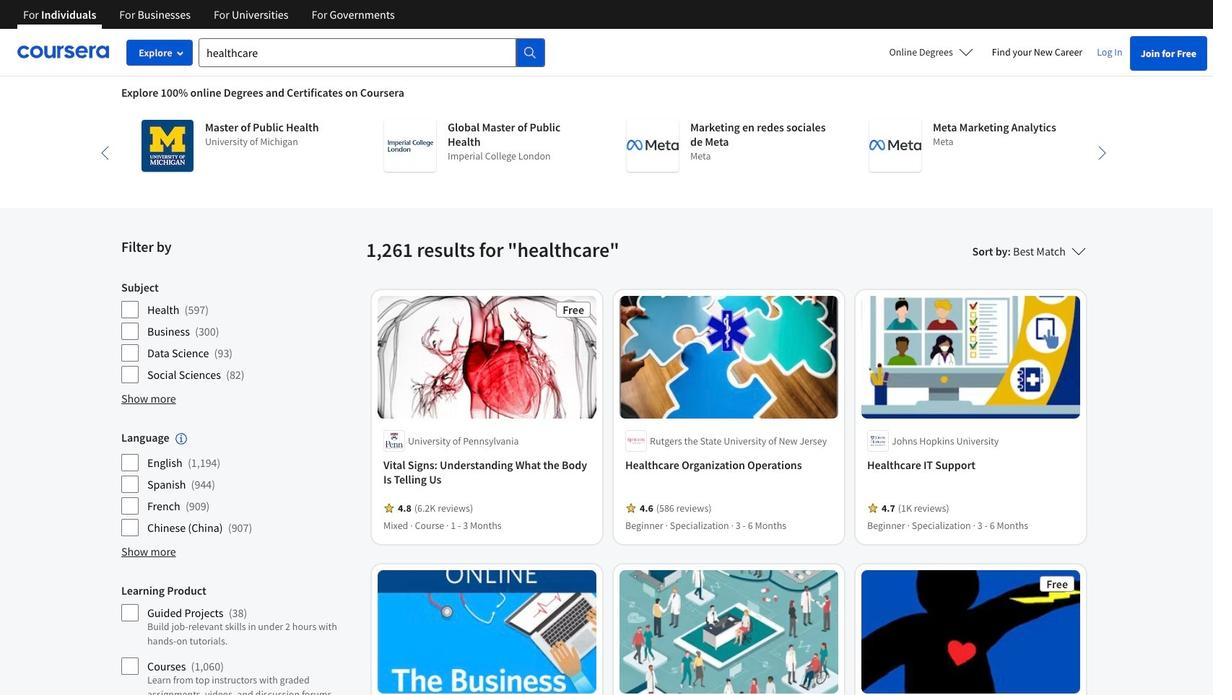 Task type: locate. For each thing, give the bounding box(es) containing it.
0 vertical spatial group
[[121, 280, 358, 384]]

1 vertical spatial group
[[121, 431, 358, 538]]

1 horizontal spatial meta image
[[870, 120, 922, 172]]

coursera image
[[17, 41, 109, 64]]

What do you want to learn? text field
[[199, 38, 516, 67]]

meta image
[[627, 120, 679, 172], [870, 120, 922, 172]]

0 horizontal spatial meta image
[[627, 120, 679, 172]]

2 group from the top
[[121, 431, 358, 538]]

imperial college london image
[[384, 120, 436, 172]]

group
[[121, 280, 358, 384], [121, 431, 358, 538], [121, 584, 358, 696]]

3 group from the top
[[121, 584, 358, 696]]

2 meta image from the left
[[870, 120, 922, 172]]

None search field
[[199, 38, 545, 67]]

2 vertical spatial group
[[121, 584, 358, 696]]

banner navigation
[[12, 0, 406, 29]]



Task type: vqa. For each thing, say whether or not it's contained in the screenshot.
"group"
yes



Task type: describe. For each thing, give the bounding box(es) containing it.
information about this filter group image
[[175, 434, 187, 445]]

1 meta image from the left
[[627, 120, 679, 172]]

1 group from the top
[[121, 280, 358, 384]]

university of michigan image
[[142, 120, 194, 172]]



